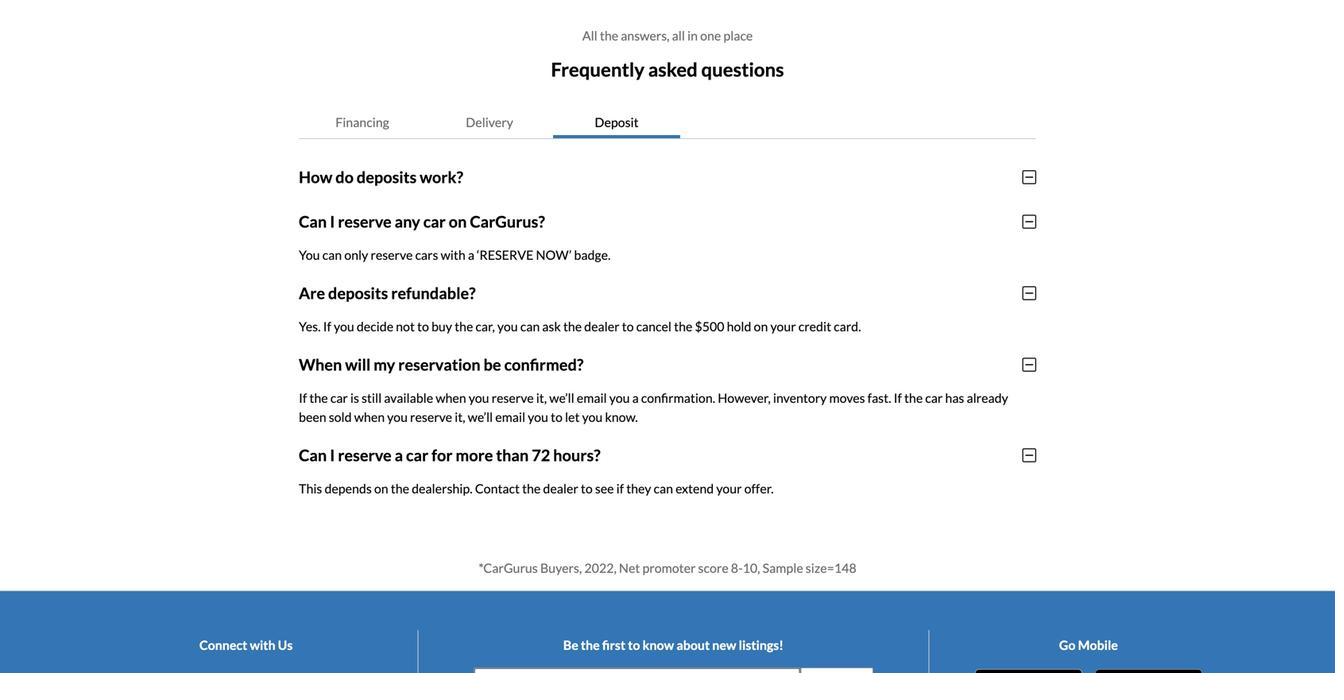 Task type: describe. For each thing, give the bounding box(es) containing it.
when will my reservation be confirmed? button
[[299, 342, 1036, 387]]

to left cancel
[[622, 319, 634, 334]]

go mobile
[[1059, 637, 1118, 653]]

financing tab
[[299, 106, 426, 138]]

are deposits refundable? button
[[299, 271, 1036, 315]]

let
[[565, 409, 580, 425]]

car inside dropdown button
[[423, 212, 446, 231]]

reserve down be
[[492, 390, 534, 406]]

in
[[688, 28, 698, 43]]

moves
[[829, 390, 865, 406]]

hold
[[727, 319, 751, 334]]

is
[[350, 390, 359, 406]]

Email Address email field
[[474, 668, 800, 673]]

can i reserve any car on cargurus? button
[[299, 199, 1036, 244]]

depends
[[325, 481, 372, 496]]

new
[[712, 637, 736, 653]]

first
[[602, 637, 626, 653]]

delivery
[[466, 114, 513, 130]]

already
[[967, 390, 1008, 406]]

you right let
[[582, 409, 603, 425]]

if
[[616, 481, 624, 496]]

sample
[[763, 560, 803, 576]]

car left is
[[330, 390, 348, 406]]

the right contact
[[522, 481, 541, 496]]

0 horizontal spatial if
[[299, 390, 307, 406]]

know
[[643, 637, 674, 653]]

0 horizontal spatial email
[[495, 409, 525, 425]]

can i reserve any car on cargurus?
[[299, 212, 545, 231]]

the up been
[[309, 390, 328, 406]]

ask
[[542, 319, 561, 334]]

be
[[484, 355, 501, 374]]

mobile
[[1078, 637, 1118, 653]]

size=148
[[806, 560, 857, 576]]

questions
[[701, 58, 784, 81]]

still
[[362, 390, 382, 406]]

see
[[595, 481, 614, 496]]

has
[[945, 390, 964, 406]]

hours?
[[553, 446, 601, 465]]

get it on google play image
[[1095, 669, 1202, 673]]

decide
[[357, 319, 393, 334]]

know.
[[605, 409, 638, 425]]

the right fast.
[[904, 390, 923, 406]]

8-
[[731, 560, 743, 576]]

not
[[396, 319, 415, 334]]

when will my reservation be confirmed?
[[299, 355, 584, 374]]

2 vertical spatial can
[[654, 481, 673, 496]]

1 horizontal spatial can
[[520, 319, 540, 334]]

10,
[[743, 560, 760, 576]]

promoter
[[643, 560, 696, 576]]

download on the app store image
[[975, 669, 1082, 673]]

reserve inside dropdown button
[[338, 212, 392, 231]]

all
[[672, 28, 685, 43]]

car,
[[476, 319, 495, 334]]

cancel
[[636, 319, 672, 334]]

you left let
[[528, 409, 548, 425]]

about
[[677, 637, 710, 653]]

score
[[698, 560, 729, 576]]

*cargurus
[[479, 560, 538, 576]]

net
[[619, 560, 640, 576]]

the right all
[[600, 28, 618, 43]]

offer.
[[744, 481, 774, 496]]

you can only reserve cars with a 'reserve now' badge.
[[299, 247, 611, 263]]

refundable?
[[391, 284, 476, 303]]

0 horizontal spatial can
[[322, 247, 342, 263]]

contact
[[475, 481, 520, 496]]

inventory
[[773, 390, 827, 406]]

how do deposits work? button
[[299, 155, 1036, 199]]

the right ask in the left top of the page
[[563, 319, 582, 334]]

minus square image for can i reserve any car on cargurus?
[[1022, 214, 1036, 230]]

you left decide
[[334, 319, 354, 334]]

car inside dropdown button
[[406, 446, 428, 465]]

us
[[278, 637, 293, 653]]

all the answers, all in one place
[[582, 28, 753, 43]]

the left the car,
[[455, 319, 473, 334]]

2 horizontal spatial on
[[754, 319, 768, 334]]

0 vertical spatial your
[[770, 319, 796, 334]]

financing
[[336, 114, 389, 130]]

the right be
[[581, 637, 600, 653]]

0 vertical spatial it,
[[536, 390, 547, 406]]

1 horizontal spatial a
[[468, 247, 474, 263]]

asked
[[648, 58, 698, 81]]

how
[[299, 168, 332, 187]]

1 vertical spatial your
[[716, 481, 742, 496]]

listings!
[[739, 637, 784, 653]]

to inside if the car is still available when you reserve it, we'll email you a confirmation. however, inventory moves fast. if the car has already been sold when you reserve it, we'll email you to let you know.
[[551, 409, 563, 425]]

$500
[[695, 319, 724, 334]]

1 vertical spatial deposits
[[328, 284, 388, 303]]

on inside dropdown button
[[449, 212, 467, 231]]

buyers,
[[540, 560, 582, 576]]

only
[[344, 247, 368, 263]]

72
[[532, 446, 550, 465]]

yes.
[[299, 319, 321, 334]]

1 horizontal spatial when
[[436, 390, 466, 406]]

you
[[299, 247, 320, 263]]

0 horizontal spatial we'll
[[468, 409, 493, 425]]

delivery tab
[[426, 106, 553, 138]]

how do deposits work?
[[299, 168, 463, 187]]

for
[[432, 446, 453, 465]]

extend
[[676, 481, 714, 496]]



Task type: vqa. For each thing, say whether or not it's contained in the screenshot.


Task type: locate. For each thing, give the bounding box(es) containing it.
1 vertical spatial on
[[754, 319, 768, 334]]

fast.
[[868, 390, 891, 406]]

it, up can i reserve a car for more than 72 hours?
[[455, 409, 465, 425]]

can up you
[[299, 212, 327, 231]]

are
[[299, 284, 325, 303]]

frequently
[[551, 58, 645, 81]]

sold
[[329, 409, 352, 425]]

0 vertical spatial i
[[330, 212, 335, 231]]

1 vertical spatial i
[[330, 446, 335, 465]]

to left let
[[551, 409, 563, 425]]

it, down confirmed?
[[536, 390, 547, 406]]

0 vertical spatial deposits
[[357, 168, 417, 187]]

frequently asked questions
[[551, 58, 784, 81]]

work?
[[420, 168, 463, 187]]

place
[[724, 28, 753, 43]]

your left credit
[[770, 319, 796, 334]]

we'll
[[549, 390, 574, 406], [468, 409, 493, 425]]

0 horizontal spatial a
[[395, 446, 403, 465]]

2 horizontal spatial if
[[894, 390, 902, 406]]

if right yes.
[[323, 319, 331, 334]]

0 vertical spatial email
[[577, 390, 607, 406]]

0 vertical spatial can
[[322, 247, 342, 263]]

to right not
[[417, 319, 429, 334]]

go
[[1059, 637, 1076, 653]]

0 vertical spatial dealer
[[584, 319, 620, 334]]

2 horizontal spatial a
[[632, 390, 639, 406]]

if
[[323, 319, 331, 334], [299, 390, 307, 406], [894, 390, 902, 406]]

than
[[496, 446, 529, 465]]

0 vertical spatial with
[[441, 247, 466, 263]]

*cargurus buyers, 2022, net promoter score 8-10, sample size=148
[[479, 560, 857, 576]]

deposits right do
[[357, 168, 417, 187]]

dealer right ask in the left top of the page
[[584, 319, 620, 334]]

available
[[384, 390, 433, 406]]

can right they
[[654, 481, 673, 496]]

if right fast.
[[894, 390, 902, 406]]

1 i from the top
[[330, 212, 335, 231]]

can
[[299, 212, 327, 231], [299, 446, 327, 465]]

1 horizontal spatial if
[[323, 319, 331, 334]]

can up this
[[299, 446, 327, 465]]

a inside if the car is still available when you reserve it, we'll email you a confirmation. however, inventory moves fast. if the car has already been sold when you reserve it, we'll email you to let you know.
[[632, 390, 639, 406]]

minus square image inside "how do deposits work?" dropdown button
[[1022, 169, 1036, 185]]

are deposits refundable?
[[299, 284, 476, 303]]

confirmed?
[[504, 355, 584, 374]]

dealership.
[[412, 481, 473, 496]]

2 can from the top
[[299, 446, 327, 465]]

1 horizontal spatial it,
[[536, 390, 547, 406]]

this
[[299, 481, 322, 496]]

0 vertical spatial a
[[468, 247, 474, 263]]

credit
[[799, 319, 831, 334]]

reserve left the cars
[[371, 247, 413, 263]]

2 i from the top
[[330, 446, 335, 465]]

minus square image inside are deposits refundable? dropdown button
[[1022, 285, 1036, 301]]

can for can i reserve any car on cargurus?
[[299, 212, 327, 231]]

1 can from the top
[[299, 212, 327, 231]]

reserve
[[338, 212, 392, 231], [371, 247, 413, 263], [492, 390, 534, 406], [410, 409, 452, 425], [338, 446, 392, 465]]

1 vertical spatial email
[[495, 409, 525, 425]]

i inside dropdown button
[[330, 212, 335, 231]]

0 horizontal spatial when
[[354, 409, 385, 425]]

your left offer.
[[716, 481, 742, 496]]

minus square image for are deposits refundable?
[[1022, 285, 1036, 301]]

minus square image inside can i reserve a car for more than 72 hours? dropdown button
[[1022, 447, 1036, 463]]

the
[[600, 28, 618, 43], [455, 319, 473, 334], [563, 319, 582, 334], [674, 319, 693, 334], [309, 390, 328, 406], [904, 390, 923, 406], [391, 481, 409, 496], [522, 481, 541, 496], [581, 637, 600, 653]]

reserve inside dropdown button
[[338, 446, 392, 465]]

minus square image
[[1022, 357, 1036, 373]]

will
[[345, 355, 371, 374]]

minus square image for can i reserve a car for more than 72 hours?
[[1022, 447, 1036, 463]]

minus square image for how do deposits work?
[[1022, 169, 1036, 185]]

with left us
[[250, 637, 275, 653]]

i for can i reserve a car for more than 72 hours?
[[330, 446, 335, 465]]

now'
[[536, 247, 572, 263]]

car left for
[[406, 446, 428, 465]]

i
[[330, 212, 335, 231], [330, 446, 335, 465]]

minus square image
[[1022, 169, 1036, 185], [1022, 214, 1036, 230], [1022, 285, 1036, 301], [1022, 447, 1036, 463]]

4 minus square image from the top
[[1022, 447, 1036, 463]]

email up let
[[577, 390, 607, 406]]

2 horizontal spatial can
[[654, 481, 673, 496]]

3 minus square image from the top
[[1022, 285, 1036, 301]]

1 vertical spatial dealer
[[543, 481, 578, 496]]

can for can i reserve a car for more than 72 hours?
[[299, 446, 327, 465]]

can left ask in the left top of the page
[[520, 319, 540, 334]]

one
[[700, 28, 721, 43]]

minus square image inside can i reserve any car on cargurus? dropdown button
[[1022, 214, 1036, 230]]

can inside dropdown button
[[299, 212, 327, 231]]

when down the still
[[354, 409, 385, 425]]

1 vertical spatial with
[[250, 637, 275, 653]]

cars
[[415, 247, 438, 263]]

do
[[336, 168, 354, 187]]

all
[[582, 28, 597, 43]]

to right first
[[628, 637, 640, 653]]

1 minus square image from the top
[[1022, 169, 1036, 185]]

we'll up 'more'
[[468, 409, 493, 425]]

be
[[563, 637, 578, 653]]

1 vertical spatial can
[[520, 319, 540, 334]]

to left see
[[581, 481, 593, 496]]

reserve up only
[[338, 212, 392, 231]]

i up depends
[[330, 446, 335, 465]]

email
[[577, 390, 607, 406], [495, 409, 525, 425]]

2022,
[[584, 560, 617, 576]]

when
[[299, 355, 342, 374]]

reserve down 'available' at the bottom left of the page
[[410, 409, 452, 425]]

1 vertical spatial a
[[632, 390, 639, 406]]

0 vertical spatial we'll
[[549, 390, 574, 406]]

when down when will my reservation be confirmed?
[[436, 390, 466, 406]]

a up the know.
[[632, 390, 639, 406]]

with right the cars
[[441, 247, 466, 263]]

they
[[626, 481, 651, 496]]

reservation
[[398, 355, 481, 374]]

email up than
[[495, 409, 525, 425]]

a left 'reserve
[[468, 247, 474, 263]]

a left for
[[395, 446, 403, 465]]

1 horizontal spatial your
[[770, 319, 796, 334]]

connect with us
[[199, 637, 293, 653]]

dealer down hours?
[[543, 481, 578, 496]]

car right "any"
[[423, 212, 446, 231]]

you down be
[[469, 390, 489, 406]]

i inside dropdown button
[[330, 446, 335, 465]]

you right the car,
[[497, 319, 518, 334]]

tab list
[[299, 106, 1036, 139]]

0 vertical spatial on
[[449, 212, 467, 231]]

can i reserve a car for more than 72 hours? button
[[299, 433, 1036, 477]]

if up been
[[299, 390, 307, 406]]

can inside dropdown button
[[299, 446, 327, 465]]

tab list containing financing
[[299, 106, 1036, 139]]

1 vertical spatial we'll
[[468, 409, 493, 425]]

1 horizontal spatial email
[[577, 390, 607, 406]]

the left $500
[[674, 319, 693, 334]]

on right depends
[[374, 481, 388, 496]]

on right 'hold'
[[754, 319, 768, 334]]

yes. if you decide not to buy the car, you can ask the dealer to cancel the $500 hold on your credit card.
[[299, 319, 861, 334]]

you down 'available' at the bottom left of the page
[[387, 409, 408, 425]]

reserve up depends
[[338, 446, 392, 465]]

if the car is still available when you reserve it, we'll email you a confirmation. however, inventory moves fast. if the car has already been sold when you reserve it, we'll email you to let you know.
[[299, 390, 1008, 425]]

a
[[468, 247, 474, 263], [632, 390, 639, 406], [395, 446, 403, 465]]

2 vertical spatial a
[[395, 446, 403, 465]]

'reserve
[[477, 247, 534, 263]]

be the first to know about new listings!
[[563, 637, 784, 653]]

deposits up decide
[[328, 284, 388, 303]]

to
[[417, 319, 429, 334], [622, 319, 634, 334], [551, 409, 563, 425], [581, 481, 593, 496], [628, 637, 640, 653]]

a inside dropdown button
[[395, 446, 403, 465]]

2 vertical spatial on
[[374, 481, 388, 496]]

my
[[374, 355, 395, 374]]

0 horizontal spatial on
[[374, 481, 388, 496]]

car left 'has'
[[925, 390, 943, 406]]

any
[[395, 212, 420, 231]]

we'll up let
[[549, 390, 574, 406]]

1 horizontal spatial with
[[441, 247, 466, 263]]

0 vertical spatial can
[[299, 212, 327, 231]]

been
[[299, 409, 326, 425]]

more
[[456, 446, 493, 465]]

0 vertical spatial when
[[436, 390, 466, 406]]

confirmation.
[[641, 390, 715, 406]]

the left dealership.
[[391, 481, 409, 496]]

1 horizontal spatial on
[[449, 212, 467, 231]]

1 vertical spatial it,
[[455, 409, 465, 425]]

1 vertical spatial when
[[354, 409, 385, 425]]

connect
[[199, 637, 247, 653]]

you up the know.
[[609, 390, 630, 406]]

car
[[423, 212, 446, 231], [330, 390, 348, 406], [925, 390, 943, 406], [406, 446, 428, 465]]

answers,
[[621, 28, 670, 43]]

when
[[436, 390, 466, 406], [354, 409, 385, 425]]

buy
[[432, 319, 452, 334]]

deposit
[[595, 114, 639, 130]]

0 horizontal spatial it,
[[455, 409, 465, 425]]

on up you can only reserve cars with a 'reserve now' badge.
[[449, 212, 467, 231]]

1 horizontal spatial dealer
[[584, 319, 620, 334]]

2 minus square image from the top
[[1022, 214, 1036, 230]]

1 horizontal spatial we'll
[[549, 390, 574, 406]]

card.
[[834, 319, 861, 334]]

0 horizontal spatial dealer
[[543, 481, 578, 496]]

can i reserve a car for more than 72 hours?
[[299, 446, 601, 465]]

with
[[441, 247, 466, 263], [250, 637, 275, 653]]

this depends on the dealership. contact the dealer to see if they can extend your offer.
[[299, 481, 774, 496]]

dealer
[[584, 319, 620, 334], [543, 481, 578, 496]]

1 vertical spatial can
[[299, 446, 327, 465]]

i for can i reserve any car on cargurus?
[[330, 212, 335, 231]]

cargurus?
[[470, 212, 545, 231]]

deposit tab
[[553, 106, 680, 138]]

badge.
[[574, 247, 611, 263]]

can right you
[[322, 247, 342, 263]]

0 horizontal spatial your
[[716, 481, 742, 496]]

0 horizontal spatial with
[[250, 637, 275, 653]]

i down how
[[330, 212, 335, 231]]



